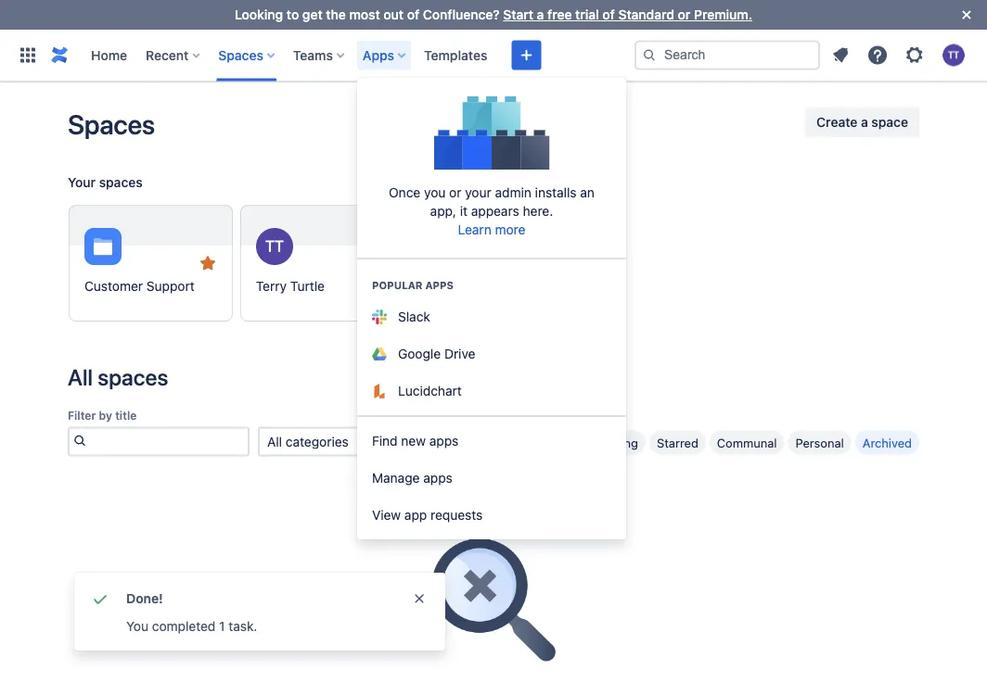 Task type: vqa. For each thing, say whether or not it's contained in the screenshot.
Remove field icon on the top right
no



Task type: describe. For each thing, give the bounding box(es) containing it.
all spaces
[[68, 365, 168, 391]]

slack button
[[357, 299, 626, 336]]

starred button
[[649, 431, 706, 455]]

customer support
[[84, 279, 195, 294]]

apps for popular apps
[[425, 280, 454, 292]]

drive
[[444, 347, 475, 362]]

or inside 'once you or your admin installs an app, it appears here. learn more'
[[449, 185, 461, 200]]

terry
[[256, 279, 287, 294]]

search image
[[70, 429, 89, 452]]

0 vertical spatial a
[[537, 7, 544, 22]]

google
[[398, 347, 441, 362]]

you
[[126, 619, 148, 635]]

premium.
[[694, 7, 752, 22]]

recent button
[[140, 40, 207, 70]]

looking to get the most out of confluence? start a free trial of standard or premium.
[[235, 7, 752, 22]]

the
[[326, 7, 346, 22]]

app,
[[430, 204, 456, 219]]

watching
[[586, 436, 638, 450]]

completed
[[152, 619, 216, 635]]

admin
[[495, 185, 532, 200]]

banner containing home
[[0, 29, 987, 82]]

view app requests link
[[357, 497, 626, 534]]

group containing find new apps
[[357, 416, 626, 540]]

to
[[287, 7, 299, 22]]

all spaces region
[[68, 362, 919, 696]]

your
[[465, 185, 491, 200]]

slack
[[398, 309, 430, 325]]

once
[[389, 185, 420, 200]]

installs
[[535, 185, 577, 200]]

categories
[[286, 434, 349, 449]]

appears
[[471, 204, 519, 219]]

out
[[383, 7, 404, 22]]

1 of from the left
[[407, 7, 419, 22]]

looking
[[235, 7, 283, 22]]

all for all spaces
[[68, 365, 93, 391]]

by
[[99, 409, 112, 422]]

communal button
[[710, 431, 784, 455]]

your spaces
[[68, 175, 143, 190]]

spaces button
[[213, 40, 282, 70]]

googledriveapp logo image
[[372, 348, 387, 361]]

lucidchartapp logo image
[[372, 384, 387, 399]]

more
[[495, 222, 526, 237]]

Search field
[[635, 40, 820, 70]]

get
[[302, 7, 323, 22]]

1 vertical spatial spaces
[[68, 109, 155, 140]]

1
[[219, 619, 225, 635]]

your spaces region
[[68, 168, 919, 337]]

apps for manage apps
[[423, 471, 453, 486]]

you completed 1 task.
[[126, 619, 257, 635]]

title
[[115, 409, 137, 422]]

manage
[[372, 471, 420, 486]]

confluence image
[[48, 44, 71, 66]]

free
[[547, 7, 572, 22]]

apps
[[363, 47, 394, 63]]

learn
[[458, 222, 491, 237]]

teams button
[[287, 40, 352, 70]]

lucidchart
[[398, 384, 462, 399]]

terry turtle
[[256, 279, 325, 294]]

manage apps
[[372, 471, 453, 486]]

a inside popup button
[[861, 115, 868, 130]]

apps button
[[357, 40, 413, 70]]

learn more link
[[458, 222, 526, 237]]

an
[[580, 185, 595, 200]]

notification icon image
[[829, 44, 852, 66]]

spaces inside popup button
[[218, 47, 263, 63]]

success image
[[89, 588, 111, 610]]

all categories
[[267, 434, 349, 449]]

confluence image
[[48, 44, 71, 66]]

trial
[[575, 7, 599, 22]]

create a space
[[817, 115, 908, 130]]

your profile and preferences image
[[943, 44, 965, 66]]

slackforatlassianapp logo image
[[372, 310, 387, 325]]

archived button
[[855, 431, 919, 455]]

terry turtle link
[[240, 205, 404, 322]]

starred image for support
[[196, 252, 219, 275]]

popular apps
[[372, 280, 454, 292]]

manage apps link
[[357, 460, 626, 497]]

spaces for all spaces
[[98, 365, 168, 391]]

filter by title
[[68, 409, 137, 422]]

archived
[[863, 436, 912, 450]]

support
[[146, 279, 195, 294]]



Task type: locate. For each thing, give the bounding box(es) containing it.
2 of from the left
[[602, 7, 615, 22]]

1 horizontal spatial a
[[861, 115, 868, 130]]

1 starred image from the left
[[196, 252, 219, 275]]

confluence?
[[423, 7, 500, 22]]

starred image for turtle
[[368, 252, 390, 275]]

requests
[[431, 508, 483, 523]]

1 horizontal spatial spaces
[[218, 47, 263, 63]]

lucidchart link
[[357, 373, 626, 410]]

app
[[404, 508, 427, 523]]

starred
[[657, 436, 698, 450]]

spaces up title
[[98, 365, 168, 391]]

you
[[424, 185, 446, 200]]

apps right new
[[429, 434, 459, 449]]

1 vertical spatial all
[[267, 434, 282, 449]]

1 vertical spatial spaces
[[98, 365, 168, 391]]

personal
[[796, 436, 844, 450]]

create a space button
[[805, 108, 919, 137]]

a left free
[[537, 7, 544, 22]]

0 horizontal spatial or
[[449, 185, 461, 200]]

spaces for your spaces
[[99, 175, 143, 190]]

personal button
[[788, 431, 851, 455]]

create
[[817, 115, 858, 130]]

2 vertical spatial apps
[[423, 471, 453, 486]]

once you or your admin installs an app, it appears here. learn more
[[389, 185, 595, 237]]

customer
[[84, 279, 143, 294]]

spaces down looking
[[218, 47, 263, 63]]

teams
[[293, 47, 333, 63]]

0 vertical spatial or
[[678, 7, 691, 22]]

search image
[[642, 48, 657, 63]]

home link
[[85, 40, 133, 70]]

apps up slack
[[425, 280, 454, 292]]

group containing slack
[[357, 258, 626, 416]]

all for all categories
[[267, 434, 282, 449]]

0 vertical spatial spaces
[[218, 47, 263, 63]]

google drive link
[[357, 336, 626, 373]]

broken magnifying glass image
[[431, 495, 556, 662]]

google drive
[[398, 347, 475, 362]]

dismiss image
[[412, 592, 427, 607]]

watching button
[[578, 431, 646, 455]]

global element
[[11, 29, 631, 81]]

templates
[[424, 47, 487, 63]]

templates link
[[418, 40, 493, 70]]

filter
[[68, 409, 96, 422]]

spaces right "your"
[[99, 175, 143, 190]]

Filter by title field
[[89, 429, 248, 455]]

spaces
[[99, 175, 143, 190], [98, 365, 168, 391]]

a
[[537, 7, 544, 22], [861, 115, 868, 130]]

all
[[68, 365, 93, 391], [267, 434, 282, 449]]

find new apps link
[[357, 423, 626, 460]]

start
[[503, 7, 533, 22]]

of right out
[[407, 7, 419, 22]]

1 vertical spatial apps
[[429, 434, 459, 449]]

most
[[349, 7, 380, 22]]

1 vertical spatial a
[[861, 115, 868, 130]]

group
[[357, 258, 626, 416], [357, 416, 626, 540]]

1 group from the top
[[357, 258, 626, 416]]

start a free trial of standard or premium. link
[[503, 7, 752, 22]]

communal
[[717, 436, 777, 450]]

space
[[872, 115, 908, 130]]

0 vertical spatial spaces
[[99, 175, 143, 190]]

find
[[372, 434, 398, 449]]

0 horizontal spatial spaces
[[68, 109, 155, 140]]

all up the filter
[[68, 365, 93, 391]]

it
[[460, 204, 468, 219]]

or
[[678, 7, 691, 22], [449, 185, 461, 200]]

customer support link
[[69, 205, 233, 322]]

all left categories
[[267, 434, 282, 449]]

find new apps
[[372, 434, 459, 449]]

standard
[[618, 7, 674, 22]]

of
[[407, 7, 419, 22], [602, 7, 615, 22]]

0 horizontal spatial starred image
[[196, 252, 219, 275]]

here.
[[523, 204, 553, 219]]

popular
[[372, 280, 423, 292]]

help icon image
[[867, 44, 889, 66]]

0 horizontal spatial of
[[407, 7, 419, 22]]

turtle
[[290, 279, 325, 294]]

settings icon image
[[904, 44, 926, 66]]

task.
[[229, 619, 257, 635]]

create image
[[515, 44, 538, 66]]

0 vertical spatial apps
[[425, 280, 454, 292]]

starred image inside customer support link
[[196, 252, 219, 275]]

2 group from the top
[[357, 416, 626, 540]]

of right trial at the right
[[602, 7, 615, 22]]

or right the standard
[[678, 7, 691, 22]]

close image
[[956, 4, 978, 26]]

1 horizontal spatial starred image
[[368, 252, 390, 275]]

home
[[91, 47, 127, 63]]

spaces
[[218, 47, 263, 63], [68, 109, 155, 140]]

1 vertical spatial or
[[449, 185, 461, 200]]

new
[[401, 434, 426, 449]]

a left 'space'
[[861, 115, 868, 130]]

1 horizontal spatial all
[[267, 434, 282, 449]]

your
[[68, 175, 96, 190]]

done!
[[126, 591, 163, 607]]

appswitcher icon image
[[17, 44, 39, 66]]

or up it
[[449, 185, 461, 200]]

0 vertical spatial all
[[68, 365, 93, 391]]

0 horizontal spatial a
[[537, 7, 544, 22]]

spaces up your spaces
[[68, 109, 155, 140]]

2 starred image from the left
[[368, 252, 390, 275]]

1 horizontal spatial or
[[678, 7, 691, 22]]

recent
[[146, 47, 189, 63]]

0 horizontal spatial all
[[68, 365, 93, 391]]

open image
[[360, 431, 382, 453]]

apps up view app requests
[[423, 471, 453, 486]]

view
[[372, 508, 401, 523]]

1 horizontal spatial of
[[602, 7, 615, 22]]

banner
[[0, 29, 987, 82]]

starred image
[[196, 252, 219, 275], [368, 252, 390, 275]]

starred image inside terry turtle link
[[368, 252, 390, 275]]

view app requests
[[372, 508, 483, 523]]



